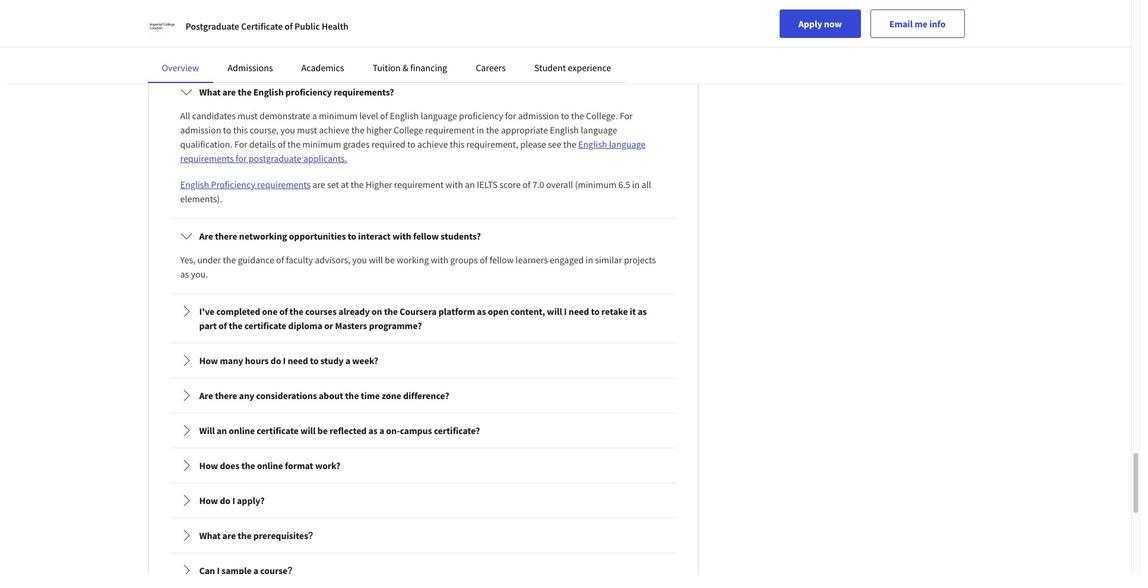 Task type: locate. For each thing, give the bounding box(es) containing it.
0 vertical spatial proficiency
[[286, 86, 332, 98]]

0 vertical spatial are
[[222, 86, 236, 98]]

in inside yes, under the guidance of faculty advisors, you will be working with groups of fellow learners engaged in similar projects as you.‎
[[586, 254, 593, 266]]

of up postgraduate
[[278, 138, 286, 150]]

fellow left learners
[[490, 254, 514, 266]]

as down yes,
[[180, 268, 189, 280]]

english
[[253, 86, 284, 98], [390, 110, 419, 122], [550, 124, 579, 136], [578, 138, 607, 150], [180, 179, 209, 191]]

there left the any
[[215, 390, 237, 402]]

minimum up applicants.
[[302, 138, 341, 150]]

the up grades
[[351, 124, 365, 136]]

proficiency inside all candidates must demonstrate a minimum level of english language proficiency for admission to the college. for admission to this course, you must achieve the higher college requirement in the appropriate english language qualification. for details of the minimum grades required to achieve this requirement, please see the
[[459, 110, 503, 122]]

are for prerequisites？
[[222, 530, 236, 542]]

with for fellow
[[393, 230, 411, 242]]

requirements down qualification.
[[180, 153, 234, 165]]

already
[[339, 306, 370, 318]]

tuition & financing link
[[373, 62, 447, 74]]

need inside dropdown button
[[217, 25, 237, 37]]

postgraduate
[[186, 20, 239, 32]]

0 vertical spatial admission
[[518, 110, 559, 122]]

0 horizontal spatial for
[[234, 138, 247, 150]]

all
[[642, 179, 651, 191]]

how left apply?
[[199, 495, 218, 507]]

6.5
[[619, 179, 630, 191]]

1 vertical spatial minimum
[[302, 138, 341, 150]]

must
[[238, 110, 258, 122], [297, 124, 317, 136]]

proficiency inside 'what are the english proficiency requirements?' dropdown button
[[286, 86, 332, 98]]

must up course,
[[238, 110, 258, 122]]

of left 7.0
[[523, 179, 531, 191]]

masters
[[335, 320, 367, 332]]

week?
[[352, 355, 378, 367]]

0 horizontal spatial you
[[196, 49, 210, 61]]

1 vertical spatial fellow
[[490, 254, 514, 266]]

0 horizontal spatial in
[[477, 124, 484, 136]]

0 horizontal spatial online
[[229, 425, 255, 437]]

2 vertical spatial you
[[352, 254, 367, 266]]

0 horizontal spatial for
[[236, 153, 247, 165]]

will up format
[[300, 425, 316, 437]]

1 vertical spatial an
[[217, 425, 227, 437]]

1 vertical spatial student
[[319, 49, 350, 61]]

admission up appropriate
[[518, 110, 559, 122]]

1 vertical spatial proficiency
[[459, 110, 503, 122]]

a up academics
[[313, 49, 317, 61]]

1 horizontal spatial must
[[297, 124, 317, 136]]

achieve down college
[[417, 138, 448, 150]]

this left 'requirement,'
[[450, 138, 465, 150]]

programme
[[460, 49, 507, 61]]

proficiency
[[211, 179, 255, 191]]

a right the study at the bottom
[[345, 355, 350, 367]]

do i need a student visa? button
[[171, 14, 676, 48]]

be left "working" on the top of page
[[385, 254, 395, 266]]

student inside dropdown button
[[246, 25, 278, 37]]

2 vertical spatial language
[[609, 138, 646, 150]]

0 vertical spatial requirements
[[180, 153, 234, 165]]

physical
[[572, 49, 605, 61]]

demonstrate
[[260, 110, 310, 122]]

student left visa?
[[246, 25, 278, 37]]

tuition
[[373, 62, 401, 74]]

does
[[220, 460, 240, 472]]

fellow inside yes, under the guidance of faculty advisors, you will be working with groups of fellow learners engaged in similar projects as you.‎
[[490, 254, 514, 266]]

an inside dropdown button
[[217, 425, 227, 437]]

for up english proficiency requirements
[[236, 153, 247, 165]]

an
[[465, 179, 475, 191], [217, 425, 227, 437]]

1 vertical spatial requirement
[[394, 179, 444, 191]]

how for how do i apply?
[[199, 495, 218, 507]]

ielts
[[477, 179, 498, 191]]

the left time
[[345, 390, 359, 402]]

with left ielts
[[446, 179, 463, 191]]

0 vertical spatial are
[[199, 230, 213, 242]]

do right hours
[[271, 355, 281, 367]]

2 how from the top
[[199, 460, 218, 472]]

1 vertical spatial for
[[234, 138, 247, 150]]

a inside all candidates must demonstrate a minimum level of english language proficiency for admission to the college. for admission to this course, you must achieve the higher college requirement in the appropriate english language qualification. for details of the minimum grades required to achieve this requirement, please see the
[[312, 110, 317, 122]]

to left apply
[[265, 49, 274, 61]]

difference?
[[403, 390, 449, 402]]

academics link
[[301, 62, 344, 74]]

1 vertical spatial language
[[581, 124, 617, 136]]

1 vertical spatial what
[[199, 530, 221, 542]]

the left college.
[[571, 110, 584, 122]]

0 vertical spatial be
[[385, 254, 395, 266]]

to left interact
[[348, 230, 356, 242]]

with left groups
[[431, 254, 448, 266]]

online
[[433, 49, 458, 61], [229, 425, 255, 437], [257, 460, 283, 472]]

1 vertical spatial online
[[229, 425, 255, 437]]

higher
[[366, 124, 392, 136]]

online right will
[[229, 425, 255, 437]]

in inside are set at the higher requirement with an ielts score of 7.0 overall (minimum 6.5 in all elements).
[[632, 179, 640, 191]]

list item
[[170, 0, 676, 13]]

are for english
[[222, 86, 236, 98]]

2 what from the top
[[199, 530, 221, 542]]

an inside are set at the higher requirement with an ielts score of 7.0 overall (minimum 6.5 in all elements).
[[465, 179, 475, 191]]

no,
[[180, 49, 194, 61]]

the up postgraduate
[[287, 138, 301, 150]]

1 vertical spatial in
[[632, 179, 640, 191]]

careers
[[476, 62, 506, 74]]

0 vertical spatial what
[[199, 86, 221, 98]]

of right groups
[[480, 254, 488, 266]]

1 horizontal spatial for
[[300, 49, 311, 61]]

2 are from the top
[[199, 390, 213, 402]]

1 vertical spatial you
[[280, 124, 295, 136]]

for right apply
[[300, 49, 311, 61]]

you right no,
[[196, 49, 210, 61]]

yes,
[[180, 254, 195, 266]]

2 horizontal spatial you
[[352, 254, 367, 266]]

0 horizontal spatial fellow
[[413, 230, 439, 242]]

you inside all candidates must demonstrate a minimum level of english language proficiency for admission to the college. for admission to this course, you must achieve the higher college requirement in the appropriate english language qualification. for details of the minimum grades required to achieve this requirement, please see the
[[280, 124, 295, 136]]

faculty
[[286, 254, 313, 266]]

an left ielts
[[465, 179, 475, 191]]

1 horizontal spatial do
[[271, 355, 281, 367]]

1 horizontal spatial you
[[280, 124, 295, 136]]

how
[[199, 355, 218, 367], [199, 460, 218, 472], [199, 495, 218, 507]]

0 vertical spatial you
[[196, 49, 210, 61]]

with inside dropdown button
[[393, 230, 411, 242]]

be left reflected
[[317, 425, 328, 437]]

proficiency down academics link
[[286, 86, 332, 98]]

0 vertical spatial online
[[433, 49, 458, 61]]

overview
[[162, 62, 199, 74]]

part
[[199, 320, 217, 332]]

1 horizontal spatial proficiency
[[459, 110, 503, 122]]

2 horizontal spatial for
[[505, 110, 516, 122]]

the right under
[[223, 254, 236, 266]]

1 vertical spatial be
[[317, 425, 328, 437]]

2 there from the top
[[215, 390, 237, 402]]

1 vertical spatial are
[[313, 179, 325, 191]]

need right do
[[217, 25, 237, 37]]

1 vertical spatial are
[[199, 390, 213, 402]]

1 vertical spatial certificate
[[257, 425, 299, 437]]

requirements inside english language requirements for postgraduate applicants.
[[180, 153, 234, 165]]

1 vertical spatial requirements
[[257, 179, 311, 191]]

the right at
[[351, 179, 364, 191]]

student
[[534, 62, 566, 74]]

requirements down postgraduate
[[257, 179, 311, 191]]

1 horizontal spatial be
[[385, 254, 395, 266]]

student experience link
[[534, 62, 611, 74]]

public
[[295, 20, 320, 32]]

as right it
[[638, 306, 647, 318]]

2 horizontal spatial this
[[450, 138, 465, 150]]

the down completed
[[229, 320, 243, 332]]

you
[[196, 49, 210, 61], [280, 124, 295, 136], [352, 254, 367, 266]]

1 how from the top
[[199, 355, 218, 367]]

proficiency up 'requirement,'
[[459, 110, 503, 122]]

course,
[[250, 124, 279, 136]]

online up financing
[[433, 49, 458, 61]]

what up candidates
[[199, 86, 221, 98]]

(minimum
[[575, 179, 617, 191]]

overview link
[[162, 62, 199, 74]]

of left 'faculty'
[[276, 254, 284, 266]]

0 vertical spatial student
[[246, 25, 278, 37]]

coursera
[[400, 306, 437, 318]]

to
[[265, 49, 274, 61], [561, 110, 569, 122], [223, 124, 231, 136], [407, 138, 416, 150], [348, 230, 356, 242], [591, 306, 600, 318], [310, 355, 319, 367]]

in left similar
[[586, 254, 593, 266]]

are up under
[[199, 230, 213, 242]]

what are the prerequisites？
[[199, 530, 318, 542]]

one
[[262, 306, 278, 318]]

language inside english language requirements for postgraduate applicants.
[[609, 138, 646, 150]]

apply?
[[237, 495, 265, 507]]

1 horizontal spatial for
[[620, 110, 633, 122]]

1 horizontal spatial requirements
[[257, 179, 311, 191]]

are up candidates
[[222, 86, 236, 98]]

0 vertical spatial this
[[382, 49, 397, 61]]

tuition & financing
[[373, 62, 447, 74]]

do inside dropdown button
[[220, 495, 230, 507]]

do
[[271, 355, 281, 367], [220, 495, 230, 507]]

2 vertical spatial in
[[586, 254, 593, 266]]

0 vertical spatial requirement
[[425, 124, 475, 136]]

1 vertical spatial admission
[[180, 124, 221, 136]]

for left details
[[234, 138, 247, 150]]

1 horizontal spatial fellow
[[490, 254, 514, 266]]

for
[[620, 110, 633, 122], [234, 138, 247, 150]]

3 how from the top
[[199, 495, 218, 507]]

visa,
[[352, 49, 370, 61]]

how left does
[[199, 460, 218, 472]]

requirements?
[[334, 86, 394, 98]]

what down how do i apply?
[[199, 530, 221, 542]]

certificate inside 'i've completed one of the courses already on the coursera platform as open content, will i need to retake it as part of the certificate diploma or masters programme?'
[[244, 320, 286, 332]]

0 horizontal spatial achieve
[[319, 124, 350, 136]]

english up demonstrate
[[253, 86, 284, 98]]

0 vertical spatial certificate
[[244, 320, 286, 332]]

0 horizontal spatial proficiency
[[286, 86, 332, 98]]

now
[[824, 18, 842, 30]]

2 vertical spatial for
[[236, 153, 247, 165]]

are
[[199, 230, 213, 242], [199, 390, 213, 402]]

0 vertical spatial must
[[238, 110, 258, 122]]

in up 'requirement,'
[[477, 124, 484, 136]]

0 vertical spatial fellow
[[413, 230, 439, 242]]

i
[[212, 25, 215, 37], [564, 306, 567, 318], [283, 355, 286, 367], [232, 495, 235, 507]]

imperial college london logo image
[[148, 12, 176, 40]]

i've completed one of the courses already on the coursera platform as open content, will i need to retake it as part of the certificate diploma or masters programme?
[[199, 306, 647, 332]]

1 horizontal spatial this
[[382, 49, 397, 61]]

0 vertical spatial achieve
[[319, 124, 350, 136]]

will right content,
[[547, 306, 562, 318]]

2 vertical spatial are
[[222, 530, 236, 542]]

are
[[222, 86, 236, 98], [313, 179, 325, 191], [222, 530, 236, 542]]

0 vertical spatial there
[[215, 230, 237, 242]]

with inside are set at the higher requirement with an ielts score of 7.0 overall (minimum 6.5 in all elements).
[[446, 179, 463, 191]]

admission up qualification.
[[180, 124, 221, 136]]

1 what from the top
[[199, 86, 221, 98]]

an right will
[[217, 425, 227, 437]]

platform
[[439, 306, 475, 318]]

as
[[372, 49, 380, 61], [180, 268, 189, 280], [477, 306, 486, 318], [638, 306, 647, 318], [369, 425, 378, 437]]

0 vertical spatial in
[[477, 124, 484, 136]]

english language requirements for postgraduate applicants. link
[[180, 138, 646, 165]]

a left on-
[[379, 425, 384, 437]]

you down demonstrate
[[280, 124, 295, 136]]

i've completed one of the courses already on the coursera platform as open content, will i need to retake it as part of the certificate diploma or masters programme? button
[[171, 295, 676, 343]]

i inside 'i've completed one of the courses already on the coursera platform as open content, will i need to retake it as part of the certificate diploma or masters programme?'
[[564, 306, 567, 318]]

1 vertical spatial with
[[393, 230, 411, 242]]

with up "working" on the top of page
[[393, 230, 411, 242]]

do left apply?
[[220, 495, 230, 507]]

you inside yes, under the guidance of faculty advisors, you will be working with groups of fellow learners engaged in similar projects as you.‎
[[352, 254, 367, 266]]

english inside english language requirements for postgraduate applicants.
[[578, 138, 607, 150]]

postgraduate
[[249, 153, 302, 165]]

this left course,
[[233, 124, 248, 136]]

0 horizontal spatial admission
[[180, 124, 221, 136]]

in left all
[[632, 179, 640, 191]]

1 horizontal spatial online
[[257, 460, 283, 472]]

0 vertical spatial do
[[271, 355, 281, 367]]

a right demonstrate
[[312, 110, 317, 122]]

the inside are set at the higher requirement with an ielts score of 7.0 overall (minimum 6.5 in all elements).
[[351, 179, 364, 191]]

need left retake
[[569, 306, 589, 318]]

1 there from the top
[[215, 230, 237, 242]]

requirement down english language requirements for postgraduate applicants.
[[394, 179, 444, 191]]

1 horizontal spatial an
[[465, 179, 475, 191]]

attendance.
[[607, 49, 654, 61]]

how left many
[[199, 355, 218, 367]]

for up appropriate
[[505, 110, 516, 122]]

7.0
[[533, 179, 544, 191]]

2 vertical spatial how
[[199, 495, 218, 507]]

1 vertical spatial do
[[220, 495, 230, 507]]

proficiency
[[286, 86, 332, 98], [459, 110, 503, 122]]

apply
[[275, 49, 298, 61]]

requirement right college
[[425, 124, 475, 136]]

0 horizontal spatial student
[[246, 25, 278, 37]]

2 vertical spatial with
[[431, 254, 448, 266]]

yes, under the guidance of faculty advisors, you will be working with groups of fellow learners engaged in similar projects as you.‎
[[180, 254, 656, 280]]

to down candidates
[[223, 124, 231, 136]]

need inside 'i've completed one of the courses already on the coursera platform as open content, will i need to retake it as part of the certificate diploma or masters programme?'
[[569, 306, 589, 318]]

there up under
[[215, 230, 237, 242]]

requirement inside all candidates must demonstrate a minimum level of english language proficiency for admission to the college. for admission to this course, you must achieve the higher college requirement in the appropriate english language qualification. for details of the minimum grades required to achieve this requirement, please see the
[[425, 124, 475, 136]]

i left apply?
[[232, 495, 235, 507]]

0 horizontal spatial requirements
[[180, 153, 234, 165]]

1 horizontal spatial admission
[[518, 110, 559, 122]]

to inside dropdown button
[[348, 230, 356, 242]]

0 horizontal spatial do
[[220, 495, 230, 507]]

1 vertical spatial achieve
[[417, 138, 448, 150]]

as right visa, at the left of page
[[372, 49, 380, 61]]

on-
[[386, 425, 400, 437]]

certificate up how does the online format work? in the left of the page
[[257, 425, 299, 437]]

no, you will not need to apply for a student visa, as this is a fully online programme and requires no physical attendance.
[[180, 49, 654, 61]]

as left on-
[[369, 425, 378, 437]]

will down interact
[[369, 254, 383, 266]]

for
[[300, 49, 311, 61], [505, 110, 516, 122], [236, 153, 247, 165]]

be inside yes, under the guidance of faculty advisors, you will be working with groups of fellow learners engaged in similar projects as you.‎
[[385, 254, 395, 266]]

1 vertical spatial there
[[215, 390, 237, 402]]

2 vertical spatial this
[[450, 138, 465, 150]]

fellow
[[413, 230, 439, 242], [490, 254, 514, 266]]

english inside dropdown button
[[253, 86, 284, 98]]

1 horizontal spatial student
[[319, 49, 350, 61]]

how inside dropdown button
[[199, 355, 218, 367]]

to left retake
[[591, 306, 600, 318]]

reflected
[[330, 425, 367, 437]]

0 horizontal spatial must
[[238, 110, 258, 122]]

a right is
[[407, 49, 412, 61]]

0 vertical spatial with
[[446, 179, 463, 191]]

0 horizontal spatial an
[[217, 425, 227, 437]]

admissions link
[[228, 62, 273, 74]]

fellow up "working" on the top of page
[[413, 230, 439, 242]]

english down college.
[[578, 138, 607, 150]]

i right hours
[[283, 355, 286, 367]]

0 vertical spatial for
[[620, 110, 633, 122]]

must down demonstrate
[[297, 124, 317, 136]]

0 horizontal spatial be
[[317, 425, 328, 437]]

english proficiency requirements link
[[180, 179, 311, 191]]

need up admissions
[[244, 49, 263, 61]]

you right advisors,
[[352, 254, 367, 266]]

0 vertical spatial an
[[465, 179, 475, 191]]

not
[[228, 49, 242, 61]]

are left set
[[313, 179, 325, 191]]

1 vertical spatial for
[[505, 110, 516, 122]]

what for what are the english proficiency requirements?
[[199, 86, 221, 98]]

i right content,
[[564, 306, 567, 318]]

1 vertical spatial this
[[233, 124, 248, 136]]

1 are from the top
[[199, 230, 213, 242]]

1 horizontal spatial in
[[586, 254, 593, 266]]

2 horizontal spatial in
[[632, 179, 640, 191]]

0 vertical spatial how
[[199, 355, 218, 367]]

are up will
[[199, 390, 213, 402]]

do inside dropdown button
[[271, 355, 281, 367]]

1 vertical spatial how
[[199, 460, 218, 472]]

language
[[421, 110, 457, 122], [581, 124, 617, 136], [609, 138, 646, 150]]



Task type: describe. For each thing, give the bounding box(es) containing it.
postgraduate certificate of public health
[[186, 20, 349, 32]]

requirements for english proficiency requirements
[[257, 179, 311, 191]]

campus
[[400, 425, 432, 437]]

college.
[[586, 110, 618, 122]]

how do i apply? button
[[171, 485, 676, 518]]

content,
[[511, 306, 545, 318]]

how for how does the online format work?
[[199, 460, 218, 472]]

are set at the higher requirement with an ielts score of 7.0 overall (minimum 6.5 in all elements).
[[180, 179, 651, 205]]

of left "public"
[[285, 20, 293, 32]]

format
[[285, 460, 313, 472]]

to up see
[[561, 110, 569, 122]]

or
[[324, 320, 333, 332]]

how does the online format work?
[[199, 460, 341, 472]]

&
[[403, 62, 408, 74]]

what for what are the prerequisites？
[[199, 530, 221, 542]]

academics
[[301, 62, 344, 74]]

do
[[199, 25, 210, 37]]

what are the english proficiency requirements? button
[[171, 75, 676, 109]]

apply
[[799, 18, 822, 30]]

the down apply?
[[238, 530, 252, 542]]

how for how many hours do i need to study a week?
[[199, 355, 218, 367]]

and
[[508, 49, 524, 61]]

2 horizontal spatial online
[[433, 49, 458, 61]]

financing
[[410, 62, 447, 74]]

as left the open
[[477, 306, 486, 318]]

will inside yes, under the guidance of faculty advisors, you will be working with groups of fellow learners engaged in similar projects as you.‎
[[369, 254, 383, 266]]

certificate inside dropdown button
[[257, 425, 299, 437]]

you.‎
[[191, 268, 208, 280]]

for inside english language requirements for postgraduate applicants.
[[236, 153, 247, 165]]

students?
[[441, 230, 481, 242]]

i've
[[199, 306, 215, 318]]

please
[[520, 138, 546, 150]]

will an online certificate will be reflected as a on-campus certificate? button
[[171, 415, 676, 448]]

are for are there any considerations about the time zone difference?
[[199, 390, 213, 402]]

english up see
[[550, 124, 579, 136]]

level
[[359, 110, 378, 122]]

appropriate
[[501, 124, 548, 136]]

i right do
[[212, 25, 215, 37]]

visa?
[[280, 25, 301, 37]]

will an online certificate will be reflected as a on-campus certificate?
[[199, 425, 480, 437]]

is
[[399, 49, 405, 61]]

all candidates must demonstrate a minimum level of english language proficiency for admission to the college. for admission to this course, you must achieve the higher college requirement in the appropriate english language qualification. for details of the minimum grades required to achieve this requirement, please see the
[[180, 110, 633, 150]]

how do i apply?
[[199, 495, 265, 507]]

do i need a student visa?
[[199, 25, 301, 37]]

email
[[890, 18, 913, 30]]

info
[[930, 18, 946, 30]]

higher
[[366, 179, 392, 191]]

as inside yes, under the guidance of faculty advisors, you will be working with groups of fellow learners engaged in similar projects as you.‎
[[180, 268, 189, 280]]

fellow inside are there networking opportunities to interact with fellow students? dropdown button
[[413, 230, 439, 242]]

under
[[197, 254, 221, 266]]

to down college
[[407, 138, 416, 150]]

hours
[[245, 355, 269, 367]]

2 vertical spatial online
[[257, 460, 283, 472]]

working
[[397, 254, 429, 266]]

student experience
[[534, 62, 611, 74]]

the up 'requirement,'
[[486, 124, 499, 136]]

0 vertical spatial language
[[421, 110, 457, 122]]

need left the study at the bottom
[[288, 355, 308, 367]]

networking
[[239, 230, 287, 242]]

there for networking
[[215, 230, 237, 242]]

with for an
[[446, 179, 463, 191]]

college
[[394, 124, 423, 136]]

0 vertical spatial for
[[300, 49, 311, 61]]

careers link
[[476, 62, 506, 74]]

the down admissions link
[[238, 86, 252, 98]]

candidates
[[192, 110, 236, 122]]

at
[[341, 179, 349, 191]]

how does the online format work? button
[[171, 450, 676, 483]]

of up higher
[[380, 110, 388, 122]]

be inside dropdown button
[[317, 425, 328, 437]]

the right on
[[384, 306, 398, 318]]

set
[[327, 179, 339, 191]]

a inside dropdown button
[[345, 355, 350, 367]]

fully
[[414, 49, 431, 61]]

0 vertical spatial minimum
[[319, 110, 358, 122]]

engaged
[[550, 254, 584, 266]]

to inside 'i've completed one of the courses already on the coursera platform as open content, will i need to retake it as part of the certificate diploma or masters programme?'
[[591, 306, 600, 318]]

will inside 'i've completed one of the courses already on the coursera platform as open content, will i need to retake it as part of the certificate diploma or masters programme?'
[[547, 306, 562, 318]]

no
[[560, 49, 570, 61]]

are there networking opportunities to interact with fellow students?
[[199, 230, 481, 242]]

many
[[220, 355, 243, 367]]

requirements for english language requirements for postgraduate applicants.
[[180, 153, 234, 165]]

certificate
[[241, 20, 283, 32]]

english proficiency requirements
[[180, 179, 311, 191]]

requirement inside are set at the higher requirement with an ielts score of 7.0 overall (minimum 6.5 in all elements).
[[394, 179, 444, 191]]

1 vertical spatial must
[[297, 124, 317, 136]]

completed
[[216, 306, 260, 318]]

apply now button
[[780, 10, 861, 38]]

in inside all candidates must demonstrate a minimum level of english language proficiency for admission to the college. for admission to this course, you must achieve the higher college requirement in the appropriate english language qualification. for details of the minimum grades required to achieve this requirement, please see the
[[477, 124, 484, 136]]

will inside dropdown button
[[300, 425, 316, 437]]

certificate?
[[434, 425, 480, 437]]

overall
[[546, 179, 573, 191]]

grades
[[343, 138, 370, 150]]

email me info
[[890, 18, 946, 30]]

projects
[[624, 254, 656, 266]]

the right does
[[241, 460, 255, 472]]

requires
[[526, 49, 558, 61]]

how many hours do i need to study a week?
[[199, 355, 378, 367]]

elements).
[[180, 193, 222, 205]]

will left the not
[[212, 49, 226, 61]]

for inside all candidates must demonstrate a minimum level of english language proficiency for admission to the college. for admission to this course, you must achieve the higher college requirement in the appropriate english language qualification. for details of the minimum grades required to achieve this requirement, please see the
[[505, 110, 516, 122]]

required
[[372, 138, 405, 150]]

to left the study at the bottom
[[310, 355, 319, 367]]

are for are there networking opportunities to interact with fellow students?
[[199, 230, 213, 242]]

of right part
[[219, 320, 227, 332]]

of right one
[[279, 306, 288, 318]]

me
[[915, 18, 928, 30]]

learners
[[516, 254, 548, 266]]

prerequisites？
[[253, 530, 318, 542]]

english up college
[[390, 110, 419, 122]]

work?
[[315, 460, 341, 472]]

apply now
[[799, 18, 842, 30]]

opportunities
[[289, 230, 346, 242]]

0 horizontal spatial this
[[233, 124, 248, 136]]

interact
[[358, 230, 391, 242]]

groups
[[450, 254, 478, 266]]

advisors,
[[315, 254, 350, 266]]

the inside yes, under the guidance of faculty advisors, you will be working with groups of fellow learners engaged in similar projects as you.‎
[[223, 254, 236, 266]]

of inside are set at the higher requirement with an ielts score of 7.0 overall (minimum 6.5 in all elements).
[[523, 179, 531, 191]]

as inside dropdown button
[[369, 425, 378, 437]]

all
[[180, 110, 190, 122]]

there for any
[[215, 390, 237, 402]]

the up diploma
[[290, 306, 303, 318]]

open
[[488, 306, 509, 318]]

zone
[[382, 390, 401, 402]]

are inside are set at the higher requirement with an ielts score of 7.0 overall (minimum 6.5 in all elements).
[[313, 179, 325, 191]]

considerations
[[256, 390, 317, 402]]

1 horizontal spatial achieve
[[417, 138, 448, 150]]

will
[[199, 425, 215, 437]]

with inside yes, under the guidance of faculty advisors, you will be working with groups of fellow learners engaged in similar projects as you.‎
[[431, 254, 448, 266]]

are there any considerations about the time zone difference? button
[[171, 380, 676, 413]]

qualification.
[[180, 138, 233, 150]]

a up the not
[[239, 25, 244, 37]]

any
[[239, 390, 254, 402]]

the right see
[[563, 138, 576, 150]]

english up elements).
[[180, 179, 209, 191]]



Task type: vqa. For each thing, say whether or not it's contained in the screenshot.
Imperial College London logo at the top of page
yes



